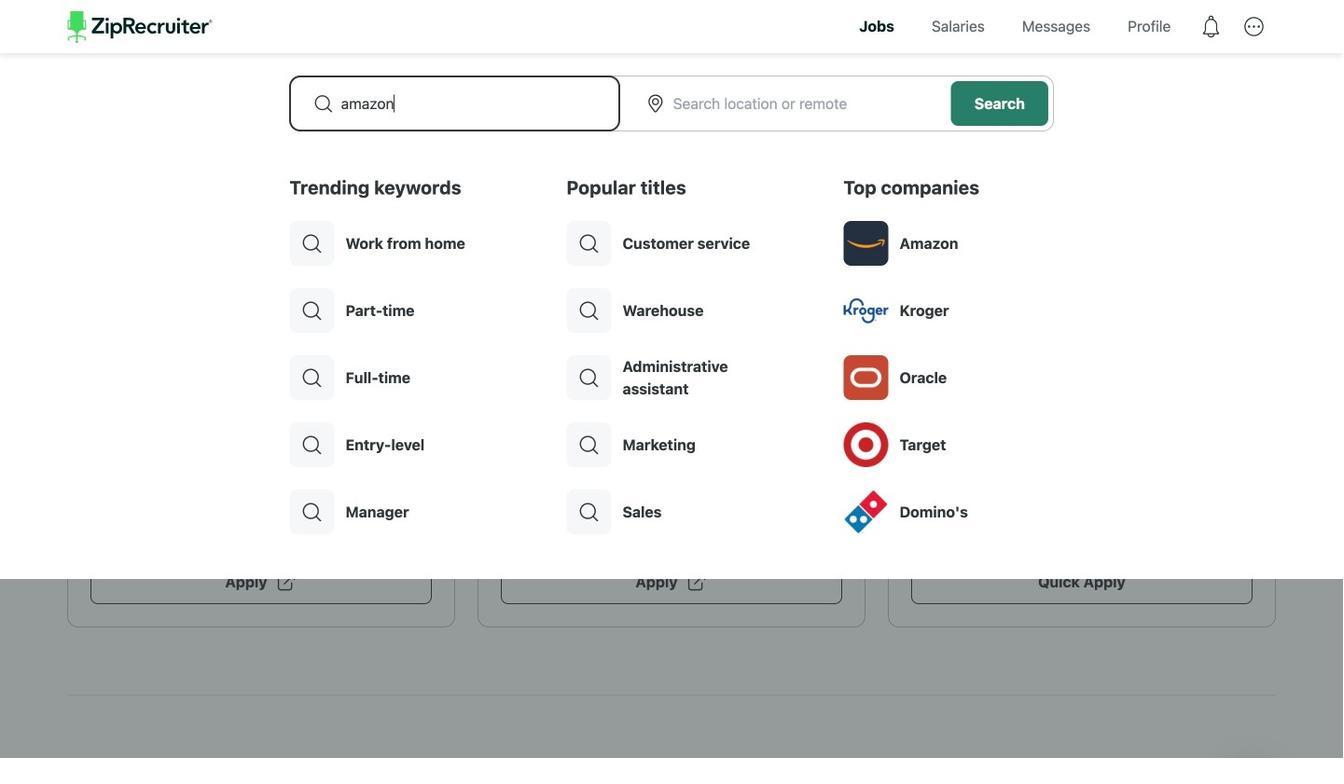 Task type: locate. For each thing, give the bounding box(es) containing it.
oracle logo image
[[844, 355, 888, 400]]

job card menu element right save job for later "image"
[[387, 286, 432, 303]]

1 horizontal spatial job card menu element
[[798, 286, 842, 303]]

save job for later image
[[354, 278, 376, 300]]

0 horizontal spatial hair stylist element
[[90, 323, 432, 345]]

ziprecruiter image
[[68, 11, 212, 43]]

kroger logo image
[[844, 288, 888, 333]]

1 horizontal spatial hair stylist element
[[501, 323, 842, 345]]

job card menu element
[[387, 286, 432, 303], [798, 286, 842, 303]]

target logo image
[[844, 422, 888, 467]]

2 job card menu element from the left
[[798, 286, 842, 303]]

1 job card menu element from the left
[[387, 286, 432, 303]]

job card menu element left kroger logo
[[798, 286, 842, 303]]

hair stylist image
[[501, 279, 590, 299]]

hair stylist element
[[90, 323, 432, 345], [501, 323, 842, 345]]

0 horizontal spatial job card menu element
[[387, 286, 432, 303]]



Task type: vqa. For each thing, say whether or not it's contained in the screenshot.
first The Hair Stylist element from the right
yes



Task type: describe. For each thing, give the bounding box(es) containing it.
2 hair stylist element from the left
[[501, 323, 842, 345]]

domino's logo image
[[844, 490, 888, 534]]

Search job title field
[[341, 92, 596, 115]]

Search location or remote field
[[673, 92, 929, 115]]

job card menu element for 1st hair stylist element from the left
[[387, 286, 432, 303]]

amazon logo image
[[844, 221, 888, 266]]

job card menu element for 1st hair stylist element from right
[[798, 286, 842, 303]]

1 hair stylist element from the left
[[90, 323, 432, 345]]



